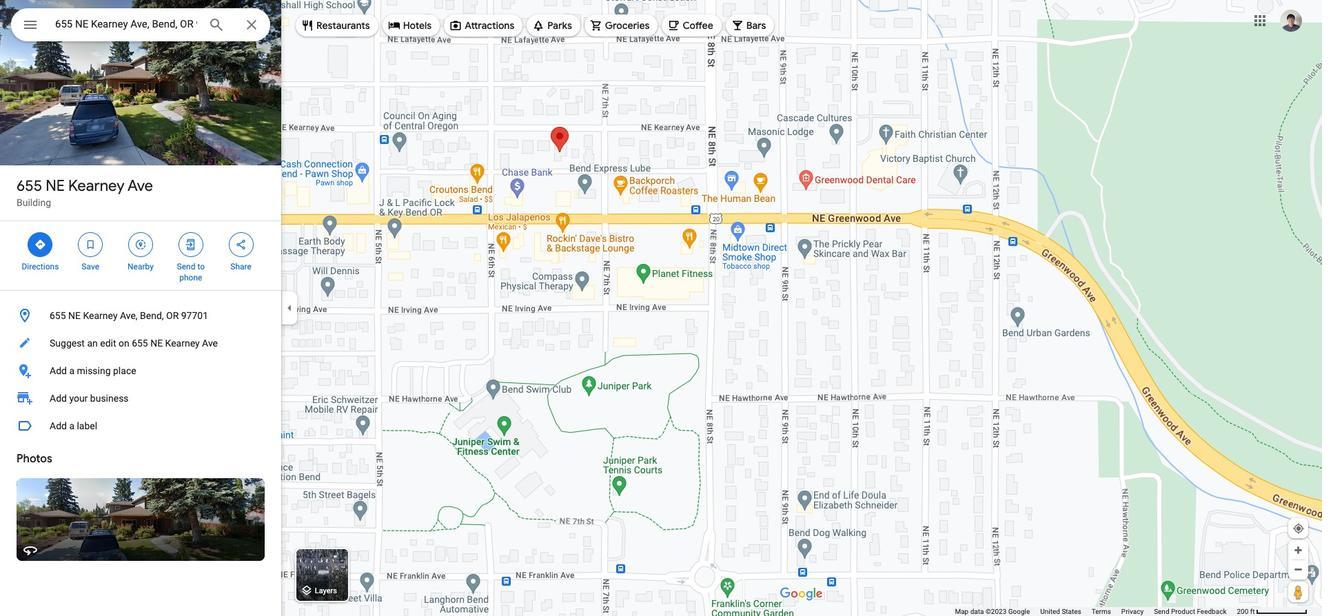 Task type: vqa. For each thing, say whether or not it's contained in the screenshot.
the right 655
yes



Task type: locate. For each thing, give the bounding box(es) containing it.
send for send to phone
[[177, 262, 195, 272]]

3 add from the top
[[50, 421, 67, 432]]

add down the suggest
[[50, 366, 67, 377]]

or
[[166, 310, 179, 321]]

add inside button
[[50, 421, 67, 432]]

add a missing place
[[50, 366, 136, 377]]

1 horizontal spatial send
[[1155, 608, 1170, 616]]

add
[[50, 366, 67, 377], [50, 393, 67, 404], [50, 421, 67, 432]]

0 vertical spatial a
[[69, 366, 75, 377]]

show your location image
[[1293, 523, 1306, 535]]

attractions button
[[444, 9, 523, 42]]

your
[[69, 393, 88, 404]]

2 vertical spatial add
[[50, 421, 67, 432]]

0 horizontal spatial ave
[[128, 177, 153, 196]]

save
[[82, 262, 99, 272]]

ave,
[[120, 310, 138, 321]]

footer containing map data ©2023 google
[[956, 608, 1238, 617]]

kearney inside "button"
[[83, 310, 118, 321]]

place
[[113, 366, 136, 377]]

©2023
[[986, 608, 1007, 616]]

1 vertical spatial a
[[69, 421, 75, 432]]

655 inside "button"
[[50, 310, 66, 321]]

building
[[17, 197, 51, 208]]

a for missing
[[69, 366, 75, 377]]

655 right on
[[132, 338, 148, 349]]


[[185, 237, 197, 252]]

ne for ave,
[[68, 310, 81, 321]]

a inside button
[[69, 421, 75, 432]]

655
[[17, 177, 42, 196], [50, 310, 66, 321], [132, 338, 148, 349]]

655 ne kearney ave, bend, or 97701
[[50, 310, 208, 321]]

ave up 
[[128, 177, 153, 196]]

a
[[69, 366, 75, 377], [69, 421, 75, 432]]

bars
[[747, 19, 767, 32]]

2 vertical spatial 655
[[132, 338, 148, 349]]

ave
[[128, 177, 153, 196], [202, 338, 218, 349]]

0 vertical spatial 655
[[17, 177, 42, 196]]

1 vertical spatial ave
[[202, 338, 218, 349]]

ne inside "button"
[[68, 310, 81, 321]]

0 vertical spatial ne
[[46, 177, 65, 196]]

2 add from the top
[[50, 393, 67, 404]]

add for add your business
[[50, 393, 67, 404]]

privacy
[[1122, 608, 1144, 616]]

send inside 'button'
[[1155, 608, 1170, 616]]

0 vertical spatial add
[[50, 366, 67, 377]]

1 add from the top
[[50, 366, 67, 377]]

nearby
[[128, 262, 154, 272]]

add a label
[[50, 421, 97, 432]]

parks
[[548, 19, 572, 32]]

add your business link
[[0, 385, 281, 412]]

send left product
[[1155, 608, 1170, 616]]

collapse side panel image
[[282, 301, 297, 316]]

1 vertical spatial send
[[1155, 608, 1170, 616]]

photos
[[17, 452, 52, 466]]

add your business
[[50, 393, 129, 404]]

hotels
[[403, 19, 432, 32]]

kearney left ave, at the left
[[83, 310, 118, 321]]

655 up the suggest
[[50, 310, 66, 321]]

0 horizontal spatial ne
[[46, 177, 65, 196]]

ne up the suggest
[[68, 310, 81, 321]]

google
[[1009, 608, 1031, 616]]

2 vertical spatial kearney
[[165, 338, 200, 349]]

0 vertical spatial kearney
[[68, 177, 125, 196]]


[[34, 237, 46, 252]]

655 inside 655 ne kearney ave building
[[17, 177, 42, 196]]

0 vertical spatial send
[[177, 262, 195, 272]]

0 vertical spatial ave
[[128, 177, 153, 196]]

ave inside button
[[202, 338, 218, 349]]

2 a from the top
[[69, 421, 75, 432]]

none field inside 655 ne kearney ave, bend, or 97701 field
[[55, 16, 197, 32]]

ne inside 655 ne kearney ave building
[[46, 177, 65, 196]]

ne down bend,
[[150, 338, 163, 349]]

ne
[[46, 177, 65, 196], [68, 310, 81, 321], [150, 338, 163, 349]]

ave down 97701
[[202, 338, 218, 349]]

footer
[[956, 608, 1238, 617]]

google maps element
[[0, 0, 1323, 617]]

restaurants button
[[296, 9, 378, 42]]

map
[[956, 608, 969, 616]]

add for add a missing place
[[50, 366, 67, 377]]

add left label
[[50, 421, 67, 432]]

send up the phone
[[177, 262, 195, 272]]

1 vertical spatial kearney
[[83, 310, 118, 321]]


[[22, 15, 39, 34]]

send
[[177, 262, 195, 272], [1155, 608, 1170, 616]]

0 horizontal spatial 655
[[17, 177, 42, 196]]

a inside button
[[69, 366, 75, 377]]

655 ne kearney ave main content
[[0, 0, 281, 617]]

add inside button
[[50, 366, 67, 377]]

ne up the building
[[46, 177, 65, 196]]

 button
[[11, 8, 50, 44]]

parks button
[[527, 9, 581, 42]]

a left missing
[[69, 366, 75, 377]]

map data ©2023 google
[[956, 608, 1031, 616]]

1 a from the top
[[69, 366, 75, 377]]

bend,
[[140, 310, 164, 321]]

0 horizontal spatial send
[[177, 262, 195, 272]]

directions
[[22, 262, 59, 272]]

1 horizontal spatial 655
[[50, 310, 66, 321]]

2 horizontal spatial 655
[[132, 338, 148, 349]]

feedback
[[1198, 608, 1227, 616]]

None field
[[55, 16, 197, 32]]

655 for ave
[[17, 177, 42, 196]]

kearney down or
[[165, 338, 200, 349]]

200
[[1238, 608, 1249, 616]]

share
[[231, 262, 252, 272]]

200 ft
[[1238, 608, 1256, 616]]

kearney for ave,
[[83, 310, 118, 321]]

zoom in image
[[1294, 546, 1304, 556]]

kearney
[[68, 177, 125, 196], [83, 310, 118, 321], [165, 338, 200, 349]]

1 vertical spatial 655
[[50, 310, 66, 321]]

united
[[1041, 608, 1061, 616]]

655 up the building
[[17, 177, 42, 196]]

phone
[[179, 273, 202, 283]]

kearney inside 655 ne kearney ave building
[[68, 177, 125, 196]]

2 horizontal spatial ne
[[150, 338, 163, 349]]

add left your
[[50, 393, 67, 404]]

a left label
[[69, 421, 75, 432]]

send inside send to phone
[[177, 262, 195, 272]]

send to phone
[[177, 262, 205, 283]]

kearney up  on the left top of page
[[68, 177, 125, 196]]

terms button
[[1092, 608, 1112, 617]]

2 vertical spatial ne
[[150, 338, 163, 349]]

zoom out image
[[1294, 565, 1304, 575]]

send product feedback
[[1155, 608, 1227, 616]]

1 horizontal spatial ave
[[202, 338, 218, 349]]

1 vertical spatial ne
[[68, 310, 81, 321]]

google account: nolan park  
(nolan.park@adept.ai) image
[[1281, 9, 1303, 31]]

1 vertical spatial add
[[50, 393, 67, 404]]

coffee button
[[662, 9, 722, 42]]

1 horizontal spatial ne
[[68, 310, 81, 321]]



Task type: describe. For each thing, give the bounding box(es) containing it.
bars button
[[726, 9, 775, 42]]

200 ft button
[[1238, 608, 1308, 616]]

add for add a label
[[50, 421, 67, 432]]

suggest an edit on 655 ne kearney ave button
[[0, 330, 281, 357]]

ne inside button
[[150, 338, 163, 349]]

kearney for ave
[[68, 177, 125, 196]]

ft
[[1251, 608, 1256, 616]]

united states button
[[1041, 608, 1082, 617]]

show street view coverage image
[[1289, 582, 1309, 603]]

655 ne kearney ave building
[[17, 177, 153, 208]]


[[134, 237, 147, 252]]

united states
[[1041, 608, 1082, 616]]

hotels button
[[383, 9, 440, 42]]

suggest an edit on 655 ne kearney ave
[[50, 338, 218, 349]]

groceries
[[605, 19, 650, 32]]

label
[[77, 421, 97, 432]]

layers
[[315, 587, 337, 596]]

an
[[87, 338, 98, 349]]

add a missing place button
[[0, 357, 281, 385]]


[[235, 237, 247, 252]]

655 ne kearney ave, bend, or 97701 button
[[0, 302, 281, 330]]

 search field
[[11, 8, 270, 44]]

states
[[1062, 608, 1082, 616]]

missing
[[77, 366, 111, 377]]

restaurants
[[317, 19, 370, 32]]


[[84, 237, 97, 252]]

send for send product feedback
[[1155, 608, 1170, 616]]

coffee
[[683, 19, 714, 32]]

97701
[[181, 310, 208, 321]]

actions for 655 ne kearney ave region
[[0, 221, 281, 290]]

to
[[198, 262, 205, 272]]

edit
[[100, 338, 116, 349]]

attractions
[[465, 19, 515, 32]]

655 NE Kearney Ave, Bend, OR 97701 field
[[11, 8, 270, 41]]

kearney inside button
[[165, 338, 200, 349]]

send product feedback button
[[1155, 608, 1227, 617]]

ave inside 655 ne kearney ave building
[[128, 177, 153, 196]]

data
[[971, 608, 985, 616]]

business
[[90, 393, 129, 404]]

suggest
[[50, 338, 85, 349]]

add a label button
[[0, 412, 281, 440]]

privacy button
[[1122, 608, 1144, 617]]

a for label
[[69, 421, 75, 432]]

terms
[[1092, 608, 1112, 616]]

on
[[119, 338, 129, 349]]

655 for ave,
[[50, 310, 66, 321]]

ne for ave
[[46, 177, 65, 196]]

product
[[1172, 608, 1196, 616]]

655 inside button
[[132, 338, 148, 349]]

footer inside google maps element
[[956, 608, 1238, 617]]

groceries button
[[585, 9, 658, 42]]



